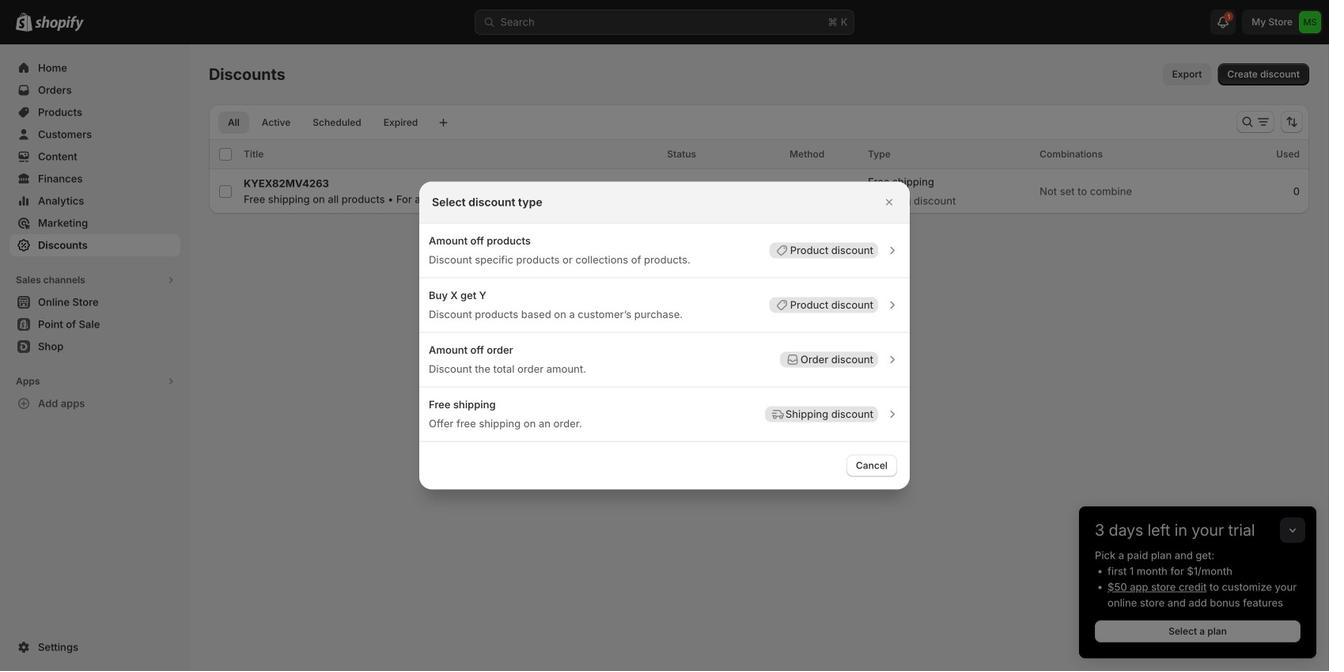 Task type: describe. For each thing, give the bounding box(es) containing it.
shopify image
[[35, 16, 84, 31]]



Task type: vqa. For each thing, say whether or not it's contained in the screenshot.
Search products Text Box
no



Task type: locate. For each thing, give the bounding box(es) containing it.
tab list
[[215, 111, 431, 134]]

dialog
[[0, 182, 1329, 489]]



